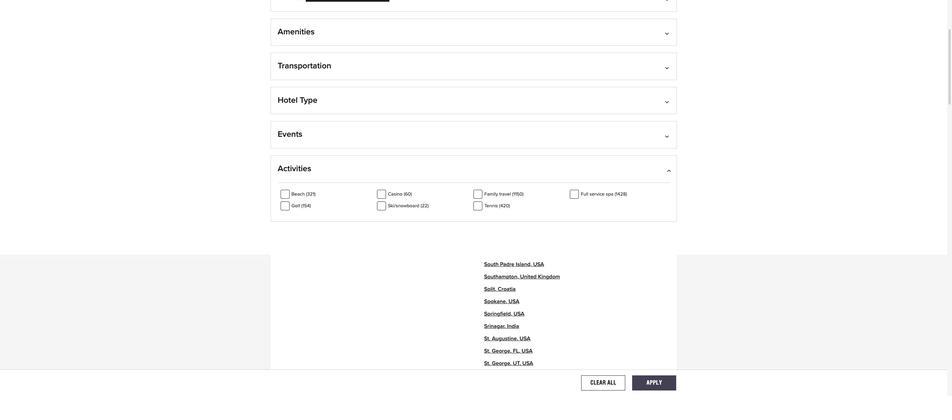 Task type: vqa. For each thing, say whether or not it's contained in the screenshot.
the playa
no



Task type: describe. For each thing, give the bounding box(es) containing it.
split, croatia link
[[484, 287, 516, 293]]

south
[[484, 262, 499, 268]]

1 arrow down image from the top
[[667, 0, 670, 2]]

skiathos, greece link
[[484, 151, 526, 156]]

st. george, fl, usa
[[484, 349, 533, 355]]

island,
[[516, 262, 532, 268]]

united
[[520, 275, 537, 280]]

type
[[300, 96, 318, 105]]

ski/snowboard (22)
[[388, 204, 429, 209]]

golf
[[292, 204, 300, 209]]

ut,
[[513, 362, 521, 367]]

sonoma, usa link
[[484, 188, 518, 193]]

arrow down image for hotel type
[[667, 99, 670, 105]]

full service spa (1428)
[[581, 192, 627, 197]]

padre
[[500, 262, 515, 268]]

all
[[608, 380, 617, 387]]

beach (321)
[[292, 192, 316, 197]]

skiathos, greece
[[484, 151, 526, 156]]

st. for st. george, fl, usa
[[484, 349, 491, 355]]

split,
[[484, 287, 497, 293]]

southampton, united kingdom link
[[484, 275, 560, 280]]

events heading
[[278, 130, 670, 148]]

clear all
[[591, 380, 617, 387]]

poland
[[502, 200, 519, 206]]

hotel type heading
[[278, 96, 670, 114]]

(60)
[[404, 192, 412, 197]]

amenities
[[278, 28, 315, 36]]

transportation
[[278, 62, 331, 70]]

st. for st. augustine, usa
[[484, 337, 491, 342]]

sioux city, usa
[[484, 114, 522, 119]]

transportation heading
[[278, 61, 670, 80]]

sioux
[[484, 114, 498, 119]]

sopot,
[[484, 200, 500, 206]]

fl,
[[513, 349, 521, 355]]

activities
[[278, 165, 311, 173]]

casino
[[388, 192, 403, 197]]

george, for fl,
[[492, 349, 512, 355]]

travel
[[500, 192, 511, 197]]

(1428)
[[615, 192, 627, 197]]

tennis (420)
[[485, 204, 510, 209]]

springfield,
[[484, 312, 512, 317]]

apply
[[647, 380, 663, 387]]

ski/snowboard
[[388, 204, 420, 209]]

st. augustine, usa link
[[484, 337, 531, 342]]

family
[[485, 192, 498, 197]]



Task type: locate. For each thing, give the bounding box(es) containing it.
2 vertical spatial arrow down image
[[667, 133, 670, 139]]

srinagar,
[[484, 324, 506, 330]]

south padre island, usa link
[[484, 262, 544, 268]]

(321)
[[306, 192, 316, 197]]

southampton, united kingdom
[[484, 275, 560, 280]]

sioux city, usa link
[[484, 114, 522, 119]]

st. for st. george, ut, usa
[[484, 362, 491, 367]]

2 george, from the top
[[492, 362, 512, 367]]

(1150)
[[512, 192, 524, 197]]

beach
[[292, 192, 305, 197]]

arrow down image inside transportation heading
[[667, 65, 670, 70]]

1 george, from the top
[[492, 349, 512, 355]]

0 vertical spatial arrow down image
[[667, 31, 670, 36]]

1 vertical spatial arrow down image
[[667, 65, 670, 70]]

1 vertical spatial st.
[[484, 349, 491, 355]]

george,
[[492, 349, 512, 355], [492, 362, 512, 367]]

arrow down image
[[667, 0, 670, 2], [667, 65, 670, 70]]

springfield, usa
[[484, 312, 525, 317]]

george, down st. george, fl, usa
[[492, 362, 512, 367]]

split, croatia
[[484, 287, 516, 293]]

sopot, poland
[[484, 200, 519, 206]]

kingdom
[[538, 275, 560, 280]]

arrow down image for events
[[667, 133, 670, 139]]

spokane, usa
[[484, 300, 520, 305]]

george, down augustine,
[[492, 349, 512, 355]]

family travel (1150)
[[485, 192, 524, 197]]

service
[[590, 192, 605, 197]]

st. down srinagar,
[[484, 337, 491, 342]]

0 vertical spatial st.
[[484, 337, 491, 342]]

events
[[278, 131, 303, 139]]

st. george, ut, usa link
[[484, 362, 534, 367]]

3 st. from the top
[[484, 362, 491, 367]]

greece
[[508, 151, 526, 156]]

(154)
[[302, 204, 311, 209]]

usa
[[512, 114, 522, 119], [507, 188, 518, 193], [534, 262, 544, 268], [509, 300, 520, 305], [514, 312, 525, 317], [520, 337, 531, 342], [522, 349, 533, 355], [523, 362, 534, 367]]

arrow up image
[[667, 168, 670, 173]]

skiathos,
[[484, 151, 507, 156]]

1 st. from the top
[[484, 337, 491, 342]]

2 arrow down image from the top
[[667, 99, 670, 105]]

1 vertical spatial george,
[[492, 362, 512, 367]]

george, for ut,
[[492, 362, 512, 367]]

full
[[581, 192, 589, 197]]

clear
[[591, 380, 606, 387]]

2 st. from the top
[[484, 349, 491, 355]]

st. down st. augustine, usa
[[484, 349, 491, 355]]

2 vertical spatial st.
[[484, 362, 491, 367]]

springfield, usa link
[[484, 312, 525, 317]]

0 vertical spatial arrow down image
[[667, 0, 670, 2]]

arrow down image for amenities
[[667, 31, 670, 36]]

clear all button
[[582, 376, 626, 391]]

srinagar, india link
[[484, 324, 519, 330]]

india
[[507, 324, 519, 330]]

arrow down image inside amenities heading
[[667, 31, 670, 36]]

amenities heading
[[278, 27, 670, 46]]

hotel type
[[278, 96, 318, 105]]

3 arrow down image from the top
[[667, 133, 670, 139]]

hotel
[[278, 96, 298, 105]]

spokane, usa link
[[484, 300, 520, 305]]

activities heading
[[278, 164, 670, 183]]

augustine,
[[492, 337, 518, 342]]

arrow down image inside hotel type heading
[[667, 99, 670, 105]]

2 arrow down image from the top
[[667, 65, 670, 70]]

sonoma,
[[484, 188, 506, 193]]

casino (60)
[[388, 192, 412, 197]]

sonoma, usa
[[484, 188, 518, 193]]

spokane,
[[484, 300, 507, 305]]

spa
[[606, 192, 614, 197]]

arrow down image
[[667, 31, 670, 36], [667, 99, 670, 105], [667, 133, 670, 139]]

st. down st. george, fl, usa link
[[484, 362, 491, 367]]

(22)
[[421, 204, 429, 209]]

1 vertical spatial arrow down image
[[667, 99, 670, 105]]

city,
[[499, 114, 510, 119]]

croatia
[[498, 287, 516, 293]]

1 arrow down image from the top
[[667, 31, 670, 36]]

st. augustine, usa
[[484, 337, 531, 342]]

srinagar, india
[[484, 324, 519, 330]]

sopot, poland link
[[484, 200, 519, 206]]

southampton,
[[484, 275, 519, 280]]

golf (154)
[[292, 204, 311, 209]]

apply button
[[633, 376, 677, 391]]

arrow down image inside events heading
[[667, 133, 670, 139]]

st. george, fl, usa link
[[484, 349, 533, 355]]

0 vertical spatial george,
[[492, 349, 512, 355]]

heading
[[278, 0, 670, 11]]

tennis
[[485, 204, 498, 209]]

st. george, ut, usa
[[484, 362, 534, 367]]

(420)
[[499, 204, 510, 209]]

south padre island, usa
[[484, 262, 544, 268]]

st.
[[484, 337, 491, 342], [484, 349, 491, 355], [484, 362, 491, 367]]



